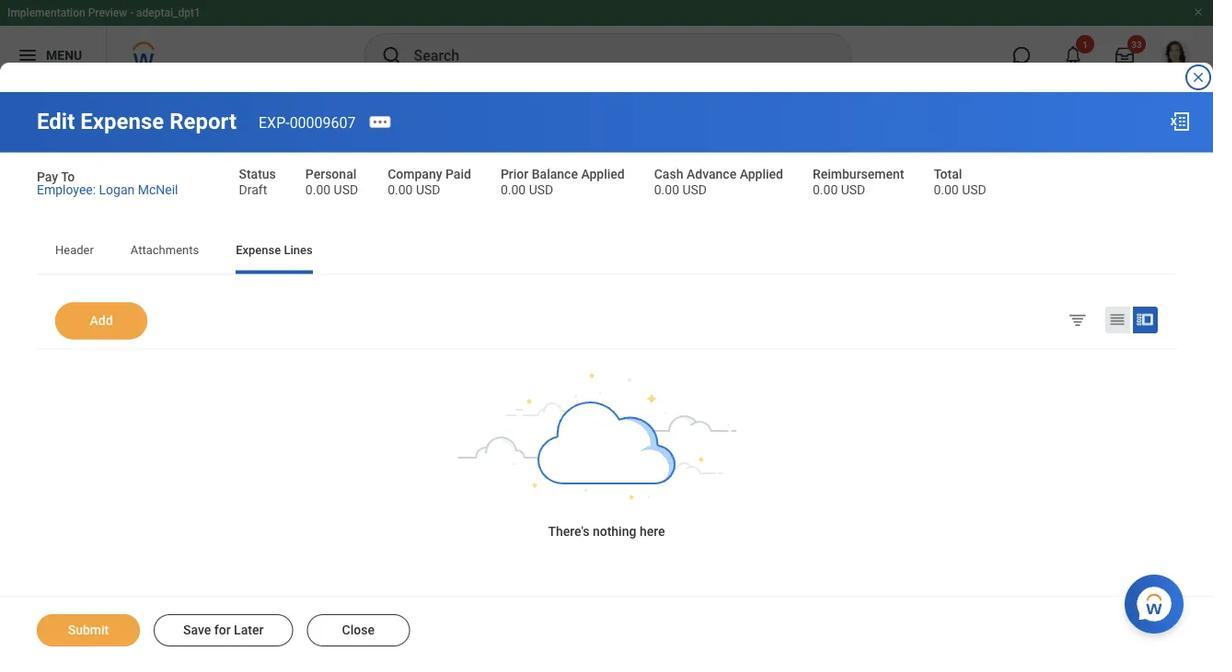 Task type: describe. For each thing, give the bounding box(es) containing it.
to
[[61, 169, 75, 184]]

usd inside 'reimbursement 0.00 usd'
[[841, 182, 866, 197]]

edit expense report main content
[[0, 92, 1214, 663]]

0.00 inside prior balance applied 0.00 usd
[[501, 182, 526, 197]]

usd inside personal 0.00 usd
[[334, 182, 358, 197]]

adeptai_dpt1
[[136, 6, 201, 19]]

exp-00009607 link
[[259, 114, 356, 131]]

action bar region
[[0, 596, 1214, 663]]

option group inside edit expense report main content
[[1065, 306, 1172, 337]]

preview
[[88, 6, 127, 19]]

tab list inside edit expense report main content
[[37, 230, 1177, 274]]

0 horizontal spatial expense
[[80, 108, 164, 134]]

employee: logan mcneil link
[[37, 178, 178, 197]]

-
[[130, 6, 134, 19]]

save for later button
[[154, 614, 293, 647]]

lines
[[284, 243, 313, 257]]

there's
[[548, 523, 590, 539]]

save
[[183, 623, 211, 638]]

cash
[[655, 167, 684, 182]]

exp-00009607
[[259, 114, 356, 131]]

attachments
[[131, 243, 199, 257]]

personal 0.00 usd
[[306, 167, 358, 197]]

usd inside total 0.00 usd
[[963, 182, 987, 197]]

applied for cash advance applied
[[740, 167, 784, 182]]

applied for prior balance applied
[[582, 167, 625, 182]]

Toggle to Grid view radio
[[1106, 306, 1131, 333]]

logan
[[99, 182, 135, 197]]

usd inside 'company paid 0.00 usd'
[[416, 182, 441, 197]]

expense lines
[[236, 243, 313, 257]]

search image
[[381, 44, 403, 66]]

prior
[[501, 167, 529, 182]]

close environment banner image
[[1194, 6, 1205, 17]]

there's nothing here
[[548, 523, 665, 539]]

1 vertical spatial expense
[[236, 243, 281, 257]]

select to filter grid data image
[[1068, 310, 1089, 329]]

usd inside cash advance applied 0.00 usd
[[683, 182, 707, 197]]

draft
[[239, 182, 267, 197]]

personal
[[306, 167, 357, 182]]

paid
[[446, 167, 471, 182]]

0.00 inside cash advance applied 0.00 usd
[[655, 182, 680, 197]]

submit
[[68, 623, 109, 638]]

Toggle to List Detail view radio
[[1134, 306, 1159, 333]]

exp-
[[259, 114, 290, 131]]

nothing
[[593, 523, 637, 539]]

add
[[90, 313, 113, 328]]

profile logan mcneil element
[[1151, 35, 1203, 76]]

for
[[214, 623, 231, 638]]

balance
[[532, 167, 578, 182]]



Task type: locate. For each thing, give the bounding box(es) containing it.
expense
[[80, 108, 164, 134], [236, 243, 281, 257]]

save for later
[[183, 623, 264, 638]]

expense left lines
[[236, 243, 281, 257]]

0 horizontal spatial applied
[[582, 167, 625, 182]]

header
[[55, 243, 94, 257]]

edit expense report
[[37, 108, 237, 134]]

total 0.00 usd
[[934, 167, 987, 197]]

notifications large image
[[1065, 46, 1083, 64]]

1 0.00 from the left
[[306, 182, 331, 197]]

5 usd from the left
[[841, 182, 866, 197]]

expense right edit
[[80, 108, 164, 134]]

export to excel image
[[1170, 111, 1192, 133]]

usd
[[334, 182, 358, 197], [416, 182, 441, 197], [529, 182, 554, 197], [683, 182, 707, 197], [841, 182, 866, 197], [963, 182, 987, 197]]

2 usd from the left
[[416, 182, 441, 197]]

pay
[[37, 169, 58, 184]]

cash advance applied 0.00 usd
[[655, 167, 784, 197]]

3 usd from the left
[[529, 182, 554, 197]]

implementation preview -   adeptai_dpt1
[[7, 6, 201, 19]]

employee:
[[37, 182, 96, 197]]

0.00
[[306, 182, 331, 197], [388, 182, 413, 197], [501, 182, 526, 197], [655, 182, 680, 197], [813, 182, 838, 197], [934, 182, 959, 197]]

close
[[342, 623, 375, 638]]

1 applied from the left
[[582, 167, 625, 182]]

company
[[388, 167, 443, 182]]

2 0.00 from the left
[[388, 182, 413, 197]]

1 horizontal spatial expense
[[236, 243, 281, 257]]

company paid 0.00 usd
[[388, 167, 471, 197]]

tab list
[[37, 230, 1177, 274]]

option group
[[1065, 306, 1172, 337]]

applied
[[582, 167, 625, 182], [740, 167, 784, 182]]

status
[[239, 167, 276, 182]]

usd inside prior balance applied 0.00 usd
[[529, 182, 554, 197]]

close button
[[307, 614, 410, 647]]

later
[[234, 623, 264, 638]]

5 0.00 from the left
[[813, 182, 838, 197]]

total
[[934, 167, 963, 182]]

tab list containing header
[[37, 230, 1177, 274]]

4 0.00 from the left
[[655, 182, 680, 197]]

0 vertical spatial expense
[[80, 108, 164, 134]]

0.00 inside 'company paid 0.00 usd'
[[388, 182, 413, 197]]

status draft
[[239, 167, 276, 197]]

1 horizontal spatial applied
[[740, 167, 784, 182]]

implementation preview -   adeptai_dpt1 banner
[[0, 0, 1214, 85]]

3 0.00 from the left
[[501, 182, 526, 197]]

applied inside prior balance applied 0.00 usd
[[582, 167, 625, 182]]

pay to
[[37, 169, 75, 184]]

edit
[[37, 108, 75, 134]]

applied right advance
[[740, 167, 784, 182]]

prior balance applied 0.00 usd
[[501, 167, 625, 197]]

submit button
[[37, 614, 140, 647]]

toggle to list detail view image
[[1136, 310, 1155, 329]]

applied right 'balance'
[[582, 167, 625, 182]]

1 usd from the left
[[334, 182, 358, 197]]

advance
[[687, 167, 737, 182]]

reimbursement
[[813, 167, 905, 182]]

6 usd from the left
[[963, 182, 987, 197]]

0.00 inside personal 0.00 usd
[[306, 182, 331, 197]]

close edit expense report image
[[1192, 70, 1206, 85]]

4 usd from the left
[[683, 182, 707, 197]]

edit expense report dialog
[[0, 0, 1214, 663]]

implementation
[[7, 6, 85, 19]]

6 0.00 from the left
[[934, 182, 959, 197]]

employee: logan mcneil
[[37, 182, 178, 197]]

00009607
[[290, 114, 356, 131]]

mcneil
[[138, 182, 178, 197]]

0.00 inside total 0.00 usd
[[934, 182, 959, 197]]

report
[[170, 108, 237, 134]]

toggle to grid view image
[[1109, 310, 1127, 329]]

reimbursement 0.00 usd
[[813, 167, 905, 197]]

0.00 inside 'reimbursement 0.00 usd'
[[813, 182, 838, 197]]

workday assistant region
[[1125, 567, 1192, 634]]

2 applied from the left
[[740, 167, 784, 182]]

here
[[640, 523, 665, 539]]

add button
[[55, 302, 147, 339]]

applied inside cash advance applied 0.00 usd
[[740, 167, 784, 182]]

inbox large image
[[1116, 46, 1135, 64]]



Task type: vqa. For each thing, say whether or not it's contained in the screenshot.
The Status
yes



